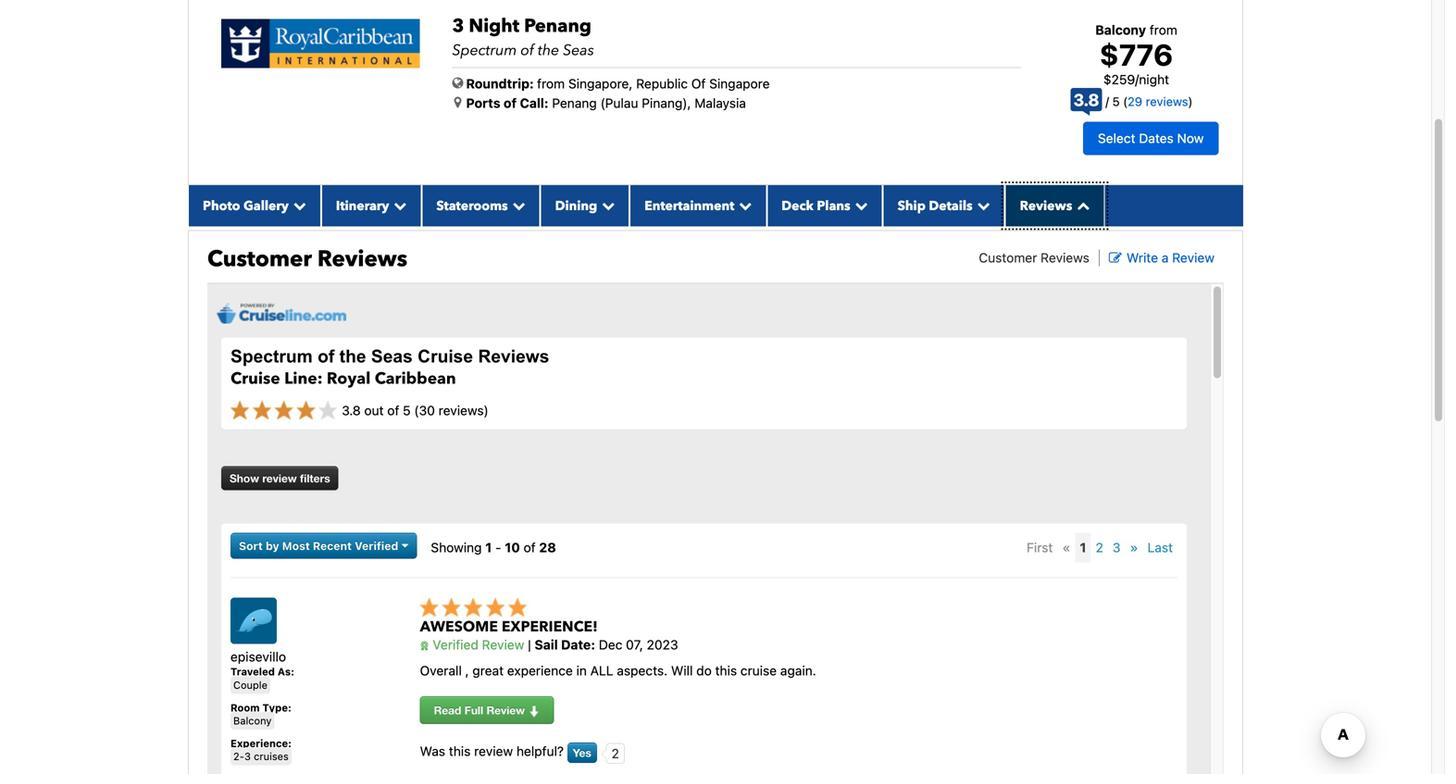 Task type: vqa. For each thing, say whether or not it's contained in the screenshot.
Retreats for 7 Night Tropical Retreats
no



Task type: describe. For each thing, give the bounding box(es) containing it.
1 horizontal spatial customer
[[979, 250, 1038, 265]]

chevron down image for itinerary
[[389, 199, 407, 212]]

(
[[1124, 95, 1128, 108]]

by
[[266, 539, 279, 552]]

singapore,
[[569, 76, 633, 91]]

the inside "spectrum of the seas cruise reviews cruise line: royal caribbean"
[[340, 346, 366, 366]]

a
[[1162, 250, 1169, 265]]

1 vertical spatial 3
[[1113, 540, 1121, 555]]

5 inside 3.8 / 5 ( 29 reviews )
[[1113, 95, 1120, 108]]

deck plans
[[782, 197, 851, 215]]

« link
[[1058, 533, 1076, 563]]

experience
[[507, 663, 573, 679]]

/ inside "balcony from $776 $259 / night"
[[1136, 72, 1139, 87]]

ship
[[898, 197, 926, 215]]

ports of call: penang (pulau pinang), malaysia
[[466, 95, 746, 111]]

do
[[697, 663, 712, 679]]

call:
[[520, 95, 549, 111]]

1 horizontal spatial verified
[[433, 637, 479, 652]]

select
[[1098, 130, 1136, 146]]

yes button
[[567, 743, 597, 763]]

read
[[434, 704, 462, 717]]

29
[[1128, 95, 1143, 108]]

0 horizontal spatial 5
[[403, 403, 411, 418]]

$259
[[1104, 72, 1136, 87]]

write
[[1127, 250, 1159, 265]]

1 horizontal spatial 2
[[1096, 540, 1104, 555]]

deck plans button
[[767, 185, 883, 226]]

review inside "was this review helpful? yes"
[[474, 744, 513, 759]]

(pulau
[[601, 95, 639, 111]]

chevron down image for ship details
[[973, 199, 991, 212]]

»
[[1130, 540, 1139, 555]]

map marker image
[[454, 96, 462, 109]]

roundtrip:
[[466, 76, 534, 91]]

read full review button
[[420, 697, 554, 724]]

itinerary button
[[321, 185, 422, 226]]

-
[[496, 540, 502, 555]]

0 horizontal spatial customer
[[207, 244, 312, 274]]

show
[[230, 472, 259, 485]]

edit image
[[1109, 251, 1122, 264]]

1 link
[[1076, 533, 1091, 563]]

of inside 3 night penang spectrum of the seas
[[521, 40, 534, 61]]

photo gallery button
[[188, 185, 321, 226]]

cruiseline.com logo image
[[217, 302, 346, 324]]

07,
[[626, 637, 643, 652]]

of
[[692, 76, 706, 91]]

details
[[929, 197, 973, 215]]

night
[[1139, 72, 1170, 87]]

gallery
[[244, 197, 289, 215]]

write a review
[[1127, 250, 1215, 265]]

first
[[1027, 540, 1053, 555]]

out
[[364, 403, 384, 418]]

episevillo image
[[231, 598, 277, 644]]

,
[[465, 663, 469, 679]]

showing 1 - 10 of 28
[[431, 540, 556, 555]]

as:
[[278, 666, 295, 678]]

aspects.
[[617, 663, 668, 679]]

room type: balcony
[[231, 702, 292, 727]]

write a review link
[[1109, 250, 1215, 265]]

royal caribbean image
[[221, 19, 420, 68]]

will
[[671, 663, 693, 679]]

spectrum inside 3 night penang spectrum of the seas
[[452, 40, 517, 61]]

$776
[[1100, 37, 1174, 72]]

«
[[1063, 540, 1071, 555]]

1 horizontal spatial customer reviews
[[979, 250, 1090, 265]]

0 horizontal spatial verified
[[355, 539, 398, 552]]

awesome experience!
[[420, 617, 598, 637]]

seas inside "spectrum of the seas cruise reviews cruise line: royal caribbean"
[[371, 346, 413, 366]]

0 vertical spatial this
[[715, 663, 737, 679]]

show review filters button
[[221, 466, 339, 490]]

2 1 from the left
[[1080, 540, 1087, 555]]

seas inside 3 night penang spectrum of the seas
[[563, 40, 594, 61]]

balcony
[[233, 715, 272, 727]]

sort
[[239, 539, 263, 552]]

3 inside experience: 2-3 cruises
[[244, 751, 251, 763]]

chevron down image for deck plans
[[851, 199, 868, 212]]

recent
[[313, 539, 352, 552]]

sort by most recent verified link
[[231, 533, 417, 559]]

showing
[[431, 540, 482, 555]]

first « 1 2 3 » last
[[1027, 540, 1173, 555]]

staterooms
[[437, 197, 508, 215]]

29 reviews link
[[1128, 95, 1189, 108]]

last
[[1148, 540, 1173, 555]]

plans
[[817, 197, 851, 215]]

2-
[[233, 751, 244, 763]]

balcony from $776 $259 / night
[[1096, 22, 1178, 87]]

» link
[[1126, 533, 1143, 563]]

review inside button
[[262, 472, 297, 485]]

entertainment
[[645, 197, 735, 215]]

reviews inside "spectrum of the seas cruise reviews cruise line: royal caribbean"
[[478, 346, 550, 366]]

photo gallery
[[203, 197, 289, 215]]

show review filters
[[230, 472, 330, 485]]

the inside 3 night penang spectrum of the seas
[[538, 40, 560, 61]]

cruise
[[741, 663, 777, 679]]

balcony
[[1096, 22, 1147, 38]]

|
[[528, 637, 531, 652]]

royal
[[327, 368, 371, 390]]

2023
[[647, 637, 678, 652]]

penang inside 3 night penang spectrum of the seas
[[524, 13, 592, 39]]

0 horizontal spatial customer reviews
[[207, 244, 408, 274]]

republic
[[636, 76, 688, 91]]

again.
[[781, 663, 817, 679]]

0 horizontal spatial cruise
[[231, 368, 280, 390]]

room
[[231, 702, 260, 714]]

1 1 from the left
[[486, 540, 492, 555]]

2 link
[[1091, 533, 1108, 563]]

most
[[282, 539, 310, 552]]

line:
[[284, 368, 323, 390]]

1 vertical spatial review
[[482, 637, 525, 652]]



Task type: locate. For each thing, give the bounding box(es) containing it.
0 vertical spatial 3
[[452, 13, 464, 39]]

of up roundtrip: at the left top
[[521, 40, 534, 61]]

awesome
[[420, 617, 498, 637]]

0 vertical spatial cruise
[[418, 346, 473, 366]]

great
[[473, 663, 504, 679]]

1 vertical spatial seas
[[371, 346, 413, 366]]

type:
[[263, 702, 292, 714]]

chevron down image left itinerary
[[289, 199, 306, 212]]

customer down 'reviews' dropdown button
[[979, 250, 1038, 265]]

chevron down image inside the staterooms dropdown button
[[508, 199, 526, 212]]

chevron down image inside ship details "dropdown button"
[[973, 199, 991, 212]]

penang right night at the left top of page
[[524, 13, 592, 39]]

now
[[1178, 130, 1204, 146]]

cruise left line:
[[231, 368, 280, 390]]

small verified icon image
[[420, 641, 429, 651]]

/
[[1136, 72, 1139, 87], [1106, 95, 1110, 108]]

1 horizontal spatial /
[[1136, 72, 1139, 87]]

review
[[262, 472, 297, 485], [474, 744, 513, 759]]

cruise up "caribbean" at left
[[418, 346, 473, 366]]

1 horizontal spatial from
[[1150, 22, 1178, 38]]

from inside "balcony from $776 $259 / night"
[[1150, 22, 1178, 38]]

singapore
[[710, 76, 770, 91]]

1
[[486, 540, 492, 555], [1080, 540, 1087, 555]]

1 vertical spatial /
[[1106, 95, 1110, 108]]

5 left (
[[1113, 95, 1120, 108]]

review left |
[[482, 637, 525, 652]]

verified right recent
[[355, 539, 398, 552]]

this right the do
[[715, 663, 737, 679]]

0 vertical spatial seas
[[563, 40, 594, 61]]

of inside "spectrum of the seas cruise reviews cruise line: royal caribbean"
[[318, 346, 335, 366]]

1 chevron down image from the left
[[289, 199, 306, 212]]

deck
[[782, 197, 814, 215]]

3.8 left out in the bottom of the page
[[342, 403, 361, 418]]

28
[[539, 540, 556, 555]]

this inside "was this review helpful? yes"
[[449, 744, 471, 759]]

review down read full review button
[[474, 744, 513, 759]]

5
[[1113, 95, 1120, 108], [403, 403, 411, 418]]

sail
[[535, 637, 558, 652]]

episevillo
[[231, 649, 286, 664]]

chevron down image
[[289, 199, 306, 212], [508, 199, 526, 212], [598, 199, 615, 212], [735, 199, 752, 212], [973, 199, 991, 212]]

ship details button
[[883, 185, 1005, 226]]

verified
[[355, 539, 398, 552], [433, 637, 479, 652]]

was
[[420, 744, 446, 759]]

2 vertical spatial 3
[[244, 751, 251, 763]]

1 horizontal spatial chevron down image
[[851, 199, 868, 212]]

4 chevron down image from the left
[[735, 199, 752, 212]]

3.8 left (
[[1074, 90, 1100, 110]]

spectrum
[[452, 40, 517, 61], [231, 346, 313, 366]]

entertainment button
[[630, 185, 767, 226]]

reviews down itinerary
[[318, 244, 408, 274]]

1 horizontal spatial 3.8
[[1074, 90, 1100, 110]]

chevron down image for entertainment
[[735, 199, 752, 212]]

this right was
[[449, 744, 471, 759]]

1 vertical spatial verified
[[433, 637, 479, 652]]

/ up 3.8 / 5 ( 29 reviews )
[[1136, 72, 1139, 87]]

from for $776
[[1150, 22, 1178, 38]]

0 vertical spatial verified
[[355, 539, 398, 552]]

penang
[[524, 13, 592, 39], [552, 95, 597, 111]]

ship details
[[898, 197, 973, 215]]

in
[[577, 663, 587, 679]]

1 horizontal spatial this
[[715, 663, 737, 679]]

1 horizontal spatial the
[[538, 40, 560, 61]]

chevron down image right ship
[[973, 199, 991, 212]]

1 left -
[[486, 540, 492, 555]]

photo
[[203, 197, 240, 215]]

experience:
[[231, 738, 292, 750]]

0 horizontal spatial chevron down image
[[389, 199, 407, 212]]

dining button
[[541, 185, 630, 226]]

review
[[1173, 250, 1215, 265], [482, 637, 525, 652], [487, 704, 525, 717]]

review inside button
[[487, 704, 525, 717]]

seas up "caribbean" at left
[[371, 346, 413, 366]]

overall
[[420, 663, 462, 679]]

1 horizontal spatial 3
[[452, 13, 464, 39]]

10
[[505, 540, 520, 555]]

chevron down image inside dining dropdown button
[[598, 199, 615, 212]]

3 inside 3 night penang spectrum of the seas
[[452, 13, 464, 39]]

chevron down image inside deck plans dropdown button
[[851, 199, 868, 212]]

full
[[465, 704, 484, 717]]

of down roundtrip: at the left top
[[504, 95, 517, 111]]

0 horizontal spatial seas
[[371, 346, 413, 366]]

0 vertical spatial the
[[538, 40, 560, 61]]

1 horizontal spatial 5
[[1113, 95, 1120, 108]]

chevron down image for dining
[[598, 199, 615, 212]]

)
[[1189, 95, 1193, 108]]

seas
[[563, 40, 594, 61], [371, 346, 413, 366]]

chevron down image left dining
[[508, 199, 526, 212]]

1 chevron down image from the left
[[389, 199, 407, 212]]

yes
[[573, 747, 592, 759]]

0 vertical spatial /
[[1136, 72, 1139, 87]]

0 vertical spatial 2
[[1096, 540, 1104, 555]]

cruises
[[254, 751, 289, 763]]

1 vertical spatial penang
[[552, 95, 597, 111]]

1 vertical spatial 5
[[403, 403, 411, 418]]

select          dates now
[[1098, 130, 1204, 146]]

0 vertical spatial from
[[1150, 22, 1178, 38]]

review right full
[[487, 704, 525, 717]]

/ left (
[[1106, 95, 1110, 108]]

spectrum of the seas cruise reviews cruise line: royal caribbean
[[231, 346, 550, 390]]

0 horizontal spatial 2
[[612, 746, 619, 761]]

2 right 1 link
[[1096, 540, 1104, 555]]

3.8 for 3.8 out of 5 (30 reviews)
[[342, 403, 361, 418]]

0 vertical spatial penang
[[524, 13, 592, 39]]

chevron down image inside photo gallery dropdown button
[[289, 199, 306, 212]]

$776 main content
[[179, 0, 1253, 774]]

1 horizontal spatial seas
[[563, 40, 594, 61]]

0 horizontal spatial 1
[[486, 540, 492, 555]]

the up call: in the top of the page
[[538, 40, 560, 61]]

spectrum up line:
[[231, 346, 313, 366]]

filters
[[300, 472, 330, 485]]

3.8 / 5 ( 29 reviews )
[[1074, 90, 1193, 110]]

spectrum inside "spectrum of the seas cruise reviews cruise line: royal caribbean"
[[231, 346, 313, 366]]

seas up singapore,
[[563, 40, 594, 61]]

the
[[538, 40, 560, 61], [340, 346, 366, 366]]

1 vertical spatial spectrum
[[231, 346, 313, 366]]

0 vertical spatial 5
[[1113, 95, 1120, 108]]

2 chevron down image from the left
[[851, 199, 868, 212]]

2 horizontal spatial 3
[[1113, 540, 1121, 555]]

from up call: in the top of the page
[[537, 76, 565, 91]]

chevron down image left deck
[[735, 199, 752, 212]]

traveled
[[231, 666, 275, 678]]

chevron down image for photo gallery
[[289, 199, 306, 212]]

this
[[715, 663, 737, 679], [449, 744, 471, 759]]

customer
[[207, 244, 312, 274], [979, 250, 1038, 265]]

customer down gallery
[[207, 244, 312, 274]]

experience!
[[502, 617, 598, 637]]

sort by most recent verified
[[239, 539, 401, 552]]

reviews button
[[1005, 185, 1105, 226]]

0 vertical spatial review
[[1173, 250, 1215, 265]]

select          dates now link
[[1083, 122, 1219, 155]]

3 night penang spectrum of the seas
[[452, 13, 594, 61]]

1 vertical spatial 2
[[612, 746, 619, 761]]

reviews left edit icon
[[1041, 250, 1090, 265]]

review right a
[[1173, 250, 1215, 265]]

0 horizontal spatial review
[[262, 472, 297, 485]]

0 vertical spatial review
[[262, 472, 297, 485]]

0 horizontal spatial the
[[340, 346, 366, 366]]

reviews)
[[439, 403, 489, 418]]

review right show
[[262, 472, 297, 485]]

from right balcony
[[1150, 22, 1178, 38]]

0 horizontal spatial /
[[1106, 95, 1110, 108]]

1 vertical spatial cruise
[[231, 368, 280, 390]]

chevron down image for staterooms
[[508, 199, 526, 212]]

review for full
[[487, 704, 525, 717]]

0 horizontal spatial 3
[[244, 751, 251, 763]]

customer reviews up cruiseline.com logo
[[207, 244, 408, 274]]

1 vertical spatial this
[[449, 744, 471, 759]]

reviews up reviews)
[[478, 346, 550, 366]]

| sail date: dec 07, 2023
[[525, 637, 678, 652]]

1 left 2 link
[[1080, 540, 1087, 555]]

1 vertical spatial the
[[340, 346, 366, 366]]

3 chevron down image from the left
[[598, 199, 615, 212]]

malaysia
[[695, 95, 746, 111]]

itinerary
[[336, 197, 389, 215]]

from for singapore,
[[537, 76, 565, 91]]

of right out in the bottom of the page
[[387, 403, 399, 418]]

0 horizontal spatial spectrum
[[231, 346, 313, 366]]

0 horizontal spatial this
[[449, 744, 471, 759]]

3 link
[[1108, 533, 1126, 563]]

chevron up image
[[1073, 199, 1090, 212]]

0 vertical spatial spectrum
[[452, 40, 517, 61]]

2 vertical spatial review
[[487, 704, 525, 717]]

was this review helpful? yes
[[420, 744, 592, 759]]

5 left (30
[[403, 403, 411, 418]]

chevron down image left the entertainment
[[598, 199, 615, 212]]

reviews up the customer reviews link
[[1020, 197, 1073, 215]]

3 down experience:
[[244, 751, 251, 763]]

of right 10
[[524, 540, 536, 555]]

chevron down image left ship
[[851, 199, 868, 212]]

spectrum down night at the left top of page
[[452, 40, 517, 61]]

reviews
[[1146, 95, 1189, 108]]

reviews inside 'reviews' dropdown button
[[1020, 197, 1073, 215]]

chevron down image
[[389, 199, 407, 212], [851, 199, 868, 212]]

the up "royal"
[[340, 346, 366, 366]]

(30
[[414, 403, 435, 418]]

last link
[[1143, 533, 1178, 563]]

5 chevron down image from the left
[[973, 199, 991, 212]]

3 left night at the left top of page
[[452, 13, 464, 39]]

0 vertical spatial 3.8
[[1074, 90, 1100, 110]]

verified review link
[[420, 637, 525, 652]]

1 horizontal spatial 1
[[1080, 540, 1087, 555]]

2 right the yes button
[[612, 746, 619, 761]]

chevron down image left staterooms
[[389, 199, 407, 212]]

globe image
[[452, 76, 464, 89]]

dates
[[1139, 130, 1174, 146]]

3 right 2 link
[[1113, 540, 1121, 555]]

date:
[[561, 637, 595, 652]]

1 horizontal spatial cruise
[[418, 346, 473, 366]]

1 vertical spatial from
[[537, 76, 565, 91]]

customer reviews down 'reviews' dropdown button
[[979, 250, 1090, 265]]

staterooms button
[[422, 185, 541, 226]]

3.8 for 3.8 / 5 ( 29 reviews )
[[1074, 90, 1100, 110]]

chevron down image inside the itinerary dropdown button
[[389, 199, 407, 212]]

0 horizontal spatial from
[[537, 76, 565, 91]]

read full review
[[434, 704, 528, 717]]

1 horizontal spatial spectrum
[[452, 40, 517, 61]]

/ inside 3.8 / 5 ( 29 reviews )
[[1106, 95, 1110, 108]]

episevillo traveled as: couple
[[231, 649, 295, 691]]

1 vertical spatial review
[[474, 744, 513, 759]]

chevron down image inside entertainment dropdown button
[[735, 199, 752, 212]]

review for a
[[1173, 250, 1215, 265]]

customer reviews link
[[979, 250, 1090, 265]]

from
[[1150, 22, 1178, 38], [537, 76, 565, 91]]

penang down singapore,
[[552, 95, 597, 111]]

2 chevron down image from the left
[[508, 199, 526, 212]]

customer reviews
[[207, 244, 408, 274], [979, 250, 1090, 265]]

1 vertical spatial 3.8
[[342, 403, 361, 418]]

1 horizontal spatial review
[[474, 744, 513, 759]]

3.8 out of 5 (30 reviews)
[[342, 403, 489, 418]]

night
[[469, 13, 520, 39]]

of up "royal"
[[318, 346, 335, 366]]

dec
[[599, 637, 623, 652]]

verified review
[[429, 637, 525, 652]]

verified up ,
[[433, 637, 479, 652]]

0 horizontal spatial 3.8
[[342, 403, 361, 418]]



